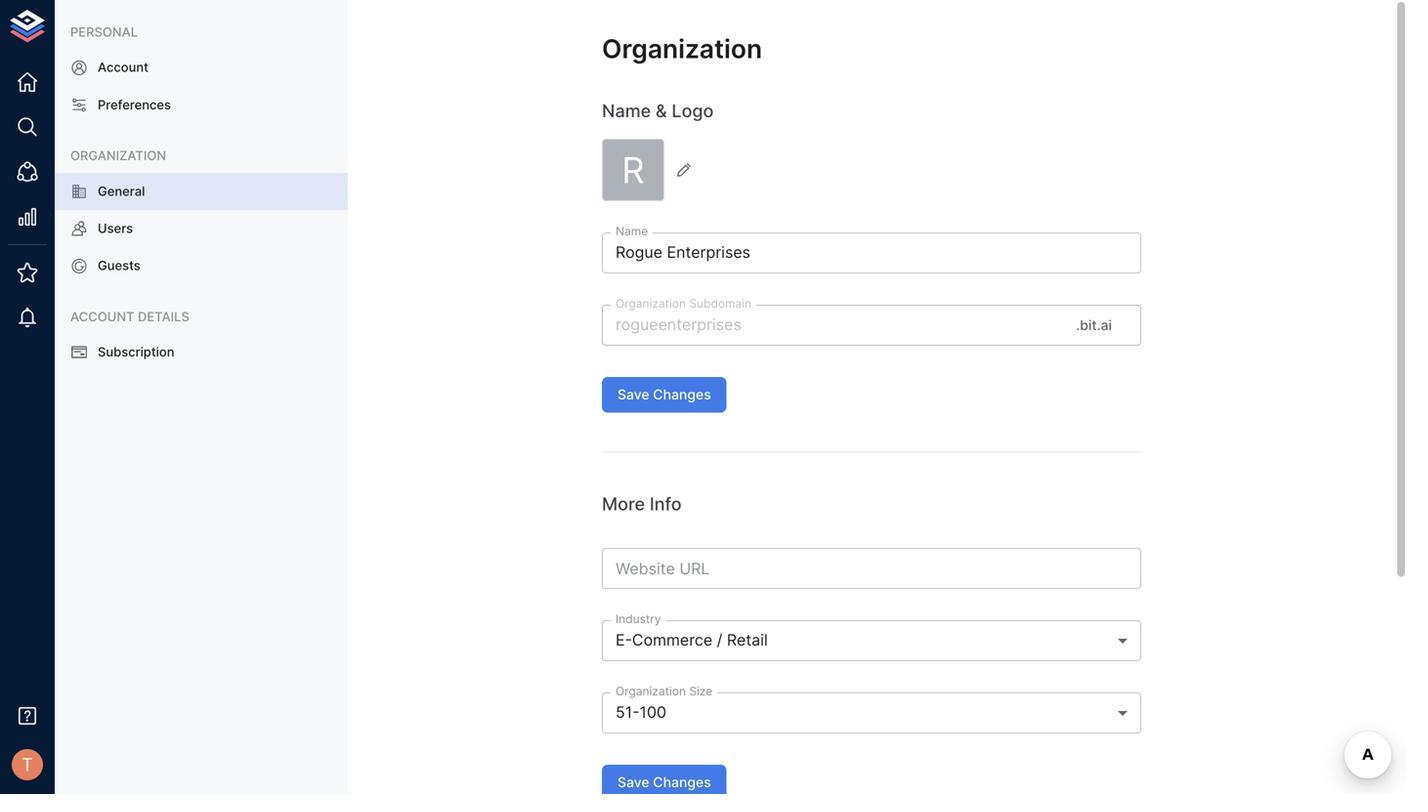 Task type: describe. For each thing, give the bounding box(es) containing it.
name for name
[[616, 224, 648, 238]]

r button
[[602, 139, 700, 201]]

more
[[602, 494, 645, 515]]

e-
[[616, 631, 632, 650]]

industry
[[616, 612, 661, 626]]

general
[[98, 183, 145, 199]]

organization for organization
[[602, 33, 762, 64]]

details
[[138, 309, 189, 324]]

account
[[98, 60, 148, 75]]

personal
[[70, 24, 138, 40]]

organization
[[70, 148, 166, 163]]

100
[[640, 703, 666, 722]]

general link
[[55, 173, 348, 210]]

account details
[[70, 309, 189, 324]]

account
[[70, 309, 134, 324]]

2 save from the top
[[618, 774, 649, 791]]

51-
[[616, 703, 640, 722]]

guests
[[98, 258, 140, 273]]

Name text field
[[602, 233, 1141, 274]]

subscription link
[[55, 334, 348, 371]]

commerce
[[632, 631, 712, 650]]

more info
[[602, 494, 682, 515]]

organization for organization size 51-100
[[616, 684, 686, 698]]

preferences
[[98, 97, 171, 112]]

retail
[[727, 631, 768, 650]]

account link
[[55, 49, 348, 86]]

size
[[689, 684, 712, 698]]

name & logo
[[602, 100, 714, 122]]

guests link
[[55, 247, 348, 285]]

2 save changes button from the top
[[602, 765, 727, 794]]



Task type: locate. For each thing, give the bounding box(es) containing it.
organization for organization subdomain
[[616, 296, 686, 311]]

2 vertical spatial organization
[[616, 684, 686, 698]]

name for name & logo
[[602, 100, 651, 122]]

0 vertical spatial save
[[618, 387, 649, 403]]

0 vertical spatial changes
[[653, 387, 711, 403]]

industry e-commerce / retail
[[616, 612, 768, 650]]

0 vertical spatial save changes button
[[602, 377, 727, 413]]

0 vertical spatial organization
[[602, 33, 762, 64]]

0 vertical spatial save changes
[[618, 387, 711, 403]]

info
[[650, 494, 682, 515]]

1 vertical spatial name
[[616, 224, 648, 238]]

save changes button down organization subdomain
[[602, 377, 727, 413]]

/
[[717, 631, 722, 650]]

organization inside "organization size 51-100"
[[616, 684, 686, 698]]

save changes down 100
[[618, 774, 711, 791]]

organization size 51-100
[[616, 684, 712, 722]]

1 save changes button from the top
[[602, 377, 727, 413]]

logo
[[672, 100, 714, 122]]

1 vertical spatial save changes
[[618, 774, 711, 791]]

Organization Subdomain text field
[[602, 305, 1068, 346]]

1 vertical spatial changes
[[653, 774, 711, 791]]

organization
[[602, 33, 762, 64], [616, 296, 686, 311], [616, 684, 686, 698]]

0 vertical spatial name
[[602, 100, 651, 122]]

1 save from the top
[[618, 387, 649, 403]]

subdomain
[[689, 296, 752, 311]]

users link
[[55, 210, 348, 247]]

name down r
[[616, 224, 648, 238]]

organization up logo
[[602, 33, 762, 64]]

preferences link
[[55, 86, 348, 124]]

organization left subdomain
[[616, 296, 686, 311]]

1 changes from the top
[[653, 387, 711, 403]]

save changes down organization subdomain
[[618, 387, 711, 403]]

subscription
[[98, 344, 174, 360]]

changes down organization subdomain
[[653, 387, 711, 403]]

1 vertical spatial save changes button
[[602, 765, 727, 794]]

Industry field
[[602, 620, 1141, 661]]

1 vertical spatial organization
[[616, 296, 686, 311]]

changes
[[653, 387, 711, 403], [653, 774, 711, 791]]

users
[[98, 221, 133, 236]]

Organization Size field
[[602, 693, 1141, 734]]

save changes
[[618, 387, 711, 403], [618, 774, 711, 791]]

.bit.ai
[[1076, 317, 1112, 334]]

1 save changes from the top
[[618, 387, 711, 403]]

name left "&"
[[602, 100, 651, 122]]

save
[[618, 387, 649, 403], [618, 774, 649, 791]]

2 changes from the top
[[653, 774, 711, 791]]

2 save changes from the top
[[618, 774, 711, 791]]

t
[[22, 754, 33, 776]]

name
[[602, 100, 651, 122], [616, 224, 648, 238]]

organization subdomain
[[616, 296, 752, 311]]

&
[[656, 100, 667, 122]]

save changes button
[[602, 377, 727, 413], [602, 765, 727, 794]]

r
[[622, 148, 645, 192]]

organization up 100
[[616, 684, 686, 698]]

https:// text field
[[602, 548, 1141, 589]]

changes down 100
[[653, 774, 711, 791]]

save changes button down 100
[[602, 765, 727, 794]]

t button
[[6, 744, 49, 787]]

1 vertical spatial save
[[618, 774, 649, 791]]



Task type: vqa. For each thing, say whether or not it's contained in the screenshot.
remove bookmark Image
no



